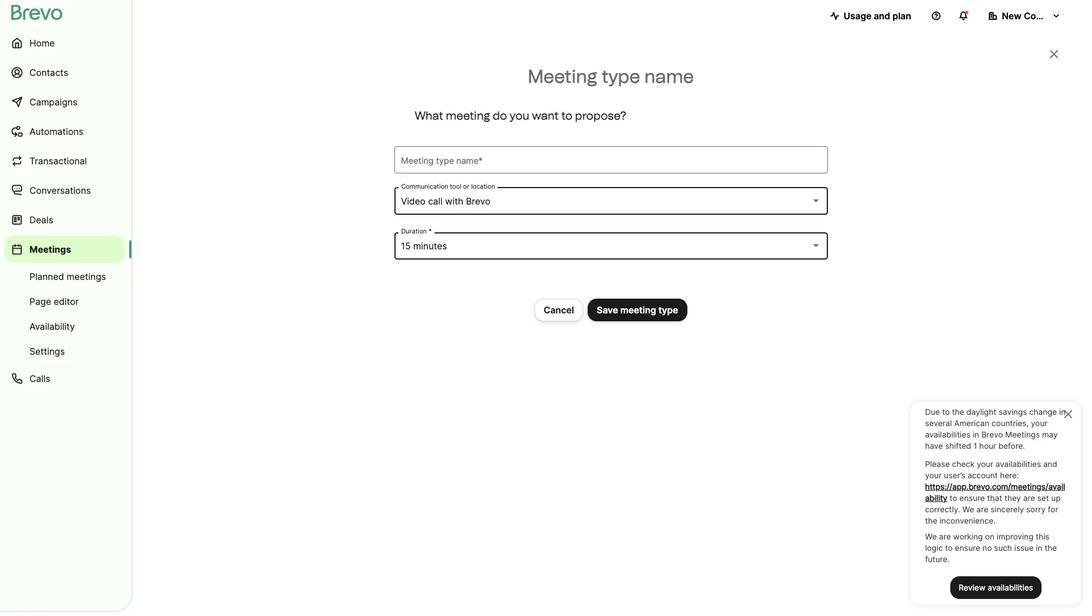 Task type: vqa. For each thing, say whether or not it's contained in the screenshot.
your
no



Task type: describe. For each thing, give the bounding box(es) containing it.
meeting for type
[[620, 304, 656, 316]]

to
[[561, 109, 572, 122]]

15
[[401, 240, 411, 251]]

transactional
[[29, 155, 87, 167]]

brevo
[[466, 195, 490, 207]]

save meeting type
[[597, 304, 678, 316]]

usage and plan button
[[821, 5, 920, 27]]

new
[[1002, 10, 1022, 22]]

home
[[29, 37, 55, 49]]

automations
[[29, 126, 83, 137]]

meetings link
[[5, 236, 125, 263]]

propose?
[[575, 109, 626, 122]]

Video call with Brevo field
[[401, 194, 821, 208]]

company
[[1024, 10, 1066, 22]]

call
[[428, 195, 443, 207]]

what
[[415, 109, 443, 122]]

contacts link
[[5, 59, 125, 86]]

conversations
[[29, 185, 91, 196]]

and
[[874, 10, 890, 22]]

save
[[597, 304, 618, 316]]

calls link
[[5, 365, 125, 392]]

cancel button
[[535, 299, 583, 321]]

settings
[[29, 346, 65, 357]]

name
[[644, 66, 694, 87]]

usage
[[844, 10, 872, 22]]

meeting
[[528, 66, 597, 87]]

page editor link
[[5, 290, 125, 313]]

campaigns
[[29, 96, 77, 108]]

page
[[29, 296, 51, 307]]

conversations link
[[5, 177, 125, 204]]

planned
[[29, 271, 64, 282]]

usage and plan
[[844, 10, 911, 22]]

plan
[[892, 10, 911, 22]]

planned meetings
[[29, 271, 106, 282]]

save meeting type button
[[588, 299, 687, 321]]

want
[[532, 109, 559, 122]]

what meeting do you want to propose?
[[415, 109, 626, 122]]



Task type: locate. For each thing, give the bounding box(es) containing it.
new company
[[1002, 10, 1066, 22]]

meeting for do
[[446, 109, 490, 122]]

meetings
[[67, 271, 106, 282]]

1 horizontal spatial type
[[658, 304, 678, 316]]

new company button
[[979, 5, 1070, 27]]

automations link
[[5, 118, 125, 145]]

calls
[[29, 373, 50, 384]]

video call with brevo
[[401, 195, 490, 207]]

editor
[[54, 296, 79, 307]]

meeting right save
[[620, 304, 656, 316]]

meeting left do
[[446, 109, 490, 122]]

meetings
[[29, 244, 71, 255]]

0 vertical spatial type
[[601, 66, 640, 87]]

type inside button
[[658, 304, 678, 316]]

type
[[601, 66, 640, 87], [658, 304, 678, 316]]

deals link
[[5, 206, 125, 233]]

transactional link
[[5, 147, 125, 175]]

1 horizontal spatial meeting
[[620, 304, 656, 316]]

you
[[510, 109, 529, 122]]

home link
[[5, 29, 125, 57]]

0 horizontal spatial meeting
[[446, 109, 490, 122]]

contacts
[[29, 67, 68, 78]]

settings link
[[5, 340, 125, 363]]

meeting type name
[[528, 66, 694, 87]]

meeting
[[446, 109, 490, 122], [620, 304, 656, 316]]

meeting inside button
[[620, 304, 656, 316]]

0 vertical spatial meeting
[[446, 109, 490, 122]]

planned meetings link
[[5, 265, 125, 288]]

availability link
[[5, 315, 125, 338]]

with
[[445, 195, 463, 207]]

0 horizontal spatial type
[[601, 66, 640, 87]]

cancel
[[544, 304, 574, 316]]

deals
[[29, 214, 53, 226]]

do
[[493, 109, 507, 122]]

15 minutes field
[[401, 239, 821, 253]]

15 minutes
[[401, 240, 447, 251]]

campaigns link
[[5, 88, 125, 116]]

availability
[[29, 321, 75, 332]]

minutes
[[413, 240, 447, 251]]

video
[[401, 195, 426, 207]]

None text field
[[401, 153, 821, 167]]

1 vertical spatial type
[[658, 304, 678, 316]]

page editor
[[29, 296, 79, 307]]

1 vertical spatial meeting
[[620, 304, 656, 316]]



